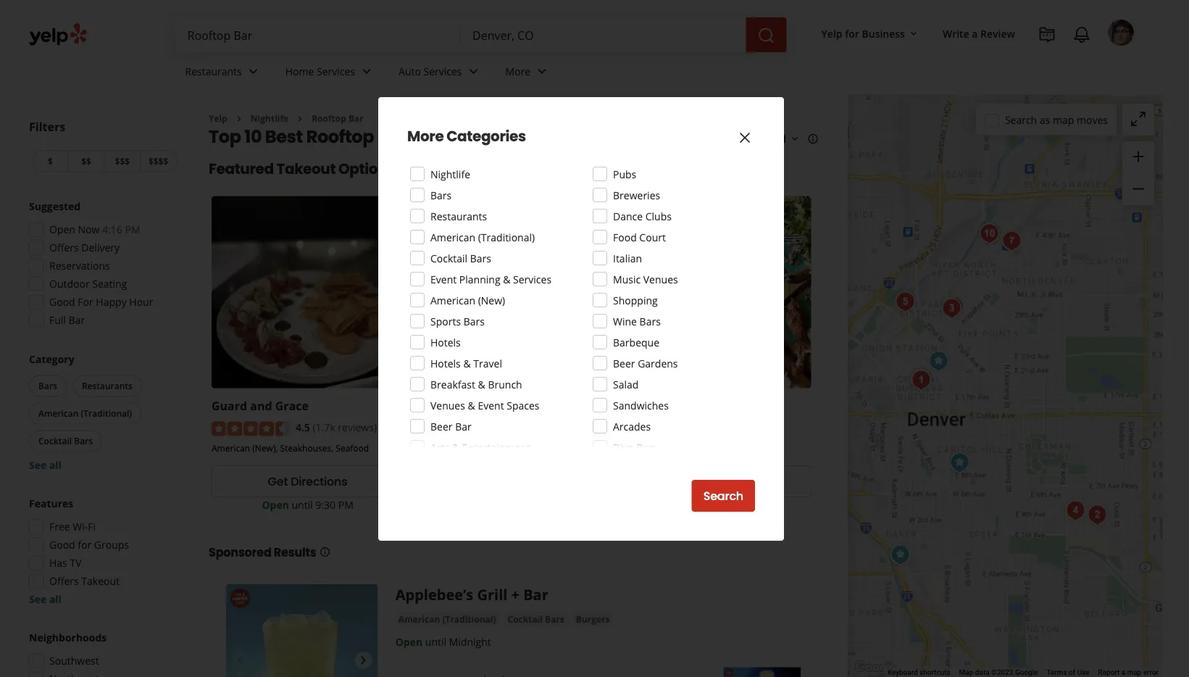Task type: locate. For each thing, give the bounding box(es) containing it.
1 vertical spatial takeout
[[81, 574, 120, 588]]

cocktail bars button down the +
[[505, 612, 567, 627]]

see all
[[29, 458, 62, 472], [29, 592, 62, 606]]

1 see from the top
[[29, 458, 47, 472]]

& up (new)
[[503, 272, 511, 286]]

yelp
[[822, 26, 843, 40], [209, 112, 227, 124]]

open for open until 10:00 pm
[[667, 498, 694, 511]]

$$
[[81, 155, 91, 167]]

cocktail bars up planning
[[431, 251, 491, 265]]

24 chevron down v2 image right the auto services at the top left
[[465, 63, 482, 80]]

bar
[[349, 112, 364, 124], [377, 124, 407, 149], [69, 313, 85, 327], [455, 419, 472, 433], [523, 584, 549, 604]]

0 horizontal spatial nightlife
[[251, 112, 289, 124]]

1 vertical spatial sponsored
[[209, 544, 272, 560]]

(traditional) up 'midnight'
[[442, 613, 496, 625]]

for left 16 chevron down v2 icon
[[845, 26, 860, 40]]

restaurants up planning
[[431, 209, 487, 223]]

yelp right search 'image'
[[822, 26, 843, 40]]

open down get
[[262, 498, 289, 511]]

american down 4.5 star rating image
[[212, 442, 250, 454]]

16 chevron right v2 image for nightlife
[[233, 113, 245, 125]]

wine
[[613, 314, 637, 328]]

for for good
[[78, 538, 92, 552]]

map left error
[[1128, 668, 1142, 677]]

+
[[511, 584, 520, 604]]

supply
[[705, 398, 744, 413]]

hotels down sports
[[431, 335, 461, 349]]

1 horizontal spatial search
[[1005, 113, 1037, 127]]

of
[[1069, 668, 1076, 677]]

group containing category
[[26, 352, 180, 472]]

and
[[250, 398, 272, 413]]

0 horizontal spatial cocktail bars button
[[29, 430, 102, 452]]

1 horizontal spatial map
[[1128, 668, 1142, 677]]

event
[[431, 272, 457, 286], [478, 398, 504, 412]]

open down view
[[667, 498, 694, 511]]

work & class image
[[940, 292, 969, 321]]

24 chevron down v2 image inside more link
[[534, 63, 551, 80]]

1 horizontal spatial event
[[478, 398, 504, 412]]

until for business
[[697, 498, 718, 511]]

salad
[[613, 377, 639, 391]]

0 vertical spatial cocktail bars
[[431, 251, 491, 265]]

more up "denver,"
[[506, 64, 531, 78]]

for for yelp
[[845, 26, 860, 40]]

event down brunch
[[478, 398, 504, 412]]

1 horizontal spatial 16 info v2 image
[[456, 163, 468, 174]]

2 vertical spatial 16 info v2 image
[[319, 546, 331, 558]]

1 vertical spatial restaurants
[[431, 209, 487, 223]]

1 horizontal spatial pm
[[338, 498, 354, 511]]

0 vertical spatial yelp
[[822, 26, 843, 40]]

bar inside more categories dialog
[[455, 419, 472, 433]]

sports bars
[[431, 314, 485, 328]]

auto services
[[399, 64, 462, 78]]

1 vertical spatial offers
[[49, 574, 79, 588]]

2 horizontal spatial cocktail bars
[[508, 613, 565, 625]]

restaurants right bars 'button'
[[82, 380, 133, 392]]

suggested
[[29, 199, 81, 213]]

& right arts
[[452, 440, 460, 454]]

1 vertical spatial see all button
[[29, 592, 62, 606]]

food
[[613, 230, 637, 244]]

restaurants up the yelp link
[[185, 64, 242, 78]]

american (traditional) down restaurants button
[[38, 407, 132, 419]]

offers down has tv
[[49, 574, 79, 588]]

bars inside 'button'
[[38, 380, 57, 392]]

1 vertical spatial more
[[407, 126, 444, 146]]

4.2 star rating image
[[415, 422, 494, 436]]

court
[[640, 230, 666, 244]]

1 vertical spatial 16 info v2 image
[[456, 163, 468, 174]]

0 vertical spatial venues
[[643, 272, 678, 286]]

1 vertical spatial a
[[1122, 668, 1126, 677]]

2 see all button from the top
[[29, 592, 62, 606]]

bars,
[[450, 442, 470, 454], [647, 442, 667, 454]]

(traditional) down restaurants button
[[81, 407, 132, 419]]

2 vertical spatial (traditional)
[[442, 613, 496, 625]]

& down breakfast & brunch
[[468, 398, 475, 412]]

business left 16 chevron down v2 icon
[[862, 26, 905, 40]]

offers for offers delivery
[[49, 241, 79, 254]]

0 vertical spatial good
[[49, 295, 75, 309]]

a inside write a review link
[[972, 26, 978, 40]]

get
[[268, 473, 288, 490]]

0 horizontal spatial business
[[706, 473, 756, 490]]

hotels for hotels
[[431, 335, 461, 349]]

terms
[[1047, 668, 1067, 677]]

24 chevron down v2 image
[[358, 63, 376, 80], [465, 63, 482, 80]]

more inside business categories element
[[506, 64, 531, 78]]

1 vertical spatial beer
[[431, 419, 453, 433]]

see up neighborhoods
[[29, 592, 47, 606]]

report a map error
[[1099, 668, 1159, 677]]

1 all from the top
[[49, 458, 62, 472]]

2 horizontal spatial 16 info v2 image
[[808, 133, 819, 145]]

see all button
[[29, 458, 62, 472], [29, 592, 62, 606]]

see all button for category
[[29, 458, 62, 472]]

sponsored
[[401, 162, 453, 175], [209, 544, 272, 560]]

open down suggested
[[49, 223, 75, 236]]

cocktail bars down the +
[[508, 613, 565, 625]]

sports
[[431, 314, 461, 328]]

0 horizontal spatial more
[[407, 126, 444, 146]]

24 chevron down v2 image for home services
[[358, 63, 376, 80]]

restaurants inside restaurants link
[[185, 64, 242, 78]]

bar inside group
[[69, 313, 85, 327]]

$ button
[[32, 150, 68, 172]]

cocktail bars down bars 'button'
[[38, 435, 93, 447]]

1 horizontal spatial american (traditional) button
[[396, 612, 499, 627]]

cocktail bars for cocktail bars button to the right
[[508, 613, 565, 625]]

free
[[49, 520, 70, 533]]

0 horizontal spatial restaurants
[[82, 380, 133, 392]]

1 horizontal spatial business
[[862, 26, 905, 40]]

16 chevron down v2 image
[[908, 28, 920, 40]]

24 chevron down v2 image inside auto services link
[[465, 63, 482, 80]]

venues up shopping
[[643, 272, 678, 286]]

more for more categories
[[407, 126, 444, 146]]

takeout down tv
[[81, 574, 120, 588]]

(new),
[[252, 442, 278, 454]]

1 see all from the top
[[29, 458, 62, 472]]

bars, down 4.7 star rating image
[[647, 442, 667, 454]]

0 vertical spatial (traditional)
[[478, 230, 535, 244]]

16 info v2 image right results
[[319, 546, 331, 558]]

restaurants
[[185, 64, 242, 78], [431, 209, 487, 223], [82, 380, 133, 392]]

24 chevron down v2 image left 'home' at the top of the page
[[245, 63, 262, 80]]

pm right 10:00
[[749, 498, 764, 511]]

1 horizontal spatial yelp
[[822, 26, 843, 40]]

vendors
[[696, 442, 730, 454]]

american up planning
[[431, 230, 476, 244]]

0 horizontal spatial cocktail bars
[[38, 435, 93, 447]]

2 vertical spatial american (traditional)
[[398, 613, 496, 625]]

cocktail bars button
[[29, 430, 102, 452], [505, 612, 567, 627]]

2 horizontal spatial pm
[[749, 498, 764, 511]]

24 chevron down v2 image for auto services
[[465, 63, 482, 80]]

0 vertical spatial see
[[29, 458, 47, 472]]

all down offers takeout
[[49, 592, 62, 606]]

bar right the +
[[523, 584, 549, 604]]

offers for offers takeout
[[49, 574, 79, 588]]

& up venues & event spaces
[[478, 377, 486, 391]]

event up american (new)
[[431, 272, 457, 286]]

0 horizontal spatial bars,
[[450, 442, 470, 454]]

cocktail up planning
[[431, 251, 468, 265]]

rooftop down home services link
[[312, 112, 346, 124]]

0 vertical spatial hotels
[[431, 335, 461, 349]]

1 horizontal spatial restaurants
[[185, 64, 242, 78]]

food court
[[613, 230, 666, 244]]

for inside button
[[845, 26, 860, 40]]

0 horizontal spatial map
[[1053, 113, 1074, 127]]

services
[[317, 64, 355, 78], [424, 64, 462, 78], [513, 272, 552, 286]]

1 vertical spatial event
[[478, 398, 504, 412]]

the red barber image
[[998, 227, 1027, 256]]

restaurants inside restaurants button
[[82, 380, 133, 392]]

see all down the has
[[29, 592, 62, 606]]

venues up beer bar
[[431, 398, 465, 412]]

takeout inside group
[[81, 574, 120, 588]]

offers
[[49, 241, 79, 254], [49, 574, 79, 588]]

0 horizontal spatial until
[[292, 498, 313, 511]]

american (traditional)
[[431, 230, 535, 244], [38, 407, 132, 419], [398, 613, 496, 625]]

0 horizontal spatial venues
[[431, 398, 465, 412]]

16 info v2 image down more categories
[[456, 163, 468, 174]]

1 horizontal spatial bars,
[[647, 442, 667, 454]]

more for more
[[506, 64, 531, 78]]

yelp inside yelp for business button
[[822, 26, 843, 40]]

hotels for hotels & travel
[[431, 356, 461, 370]]

0 vertical spatial takeout
[[277, 158, 336, 179]]

1 horizontal spatial nightlife
[[431, 167, 470, 181]]

2 all from the top
[[49, 592, 62, 606]]

16 info v2 image for featured takeout options
[[456, 163, 468, 174]]

1 good from the top
[[49, 295, 75, 309]]

burgers button
[[573, 612, 613, 627]]

american (new)
[[431, 293, 505, 307]]

cocktail bars button down bars 'button'
[[29, 430, 102, 452]]

cocktail bars, noodles
[[415, 442, 506, 454]]

2 offers from the top
[[49, 574, 79, 588]]

cocktail inside group
[[38, 435, 72, 447]]

0 horizontal spatial 24 chevron down v2 image
[[245, 63, 262, 80]]

cocktail bars inside group
[[38, 435, 93, 447]]

4.5 (1.7k reviews)
[[296, 421, 377, 434]]

16 chevron right v2 image
[[233, 113, 245, 125], [294, 113, 306, 125]]

report a map error link
[[1099, 668, 1159, 677]]

bars down the category
[[38, 380, 57, 392]]

4:16
[[102, 223, 122, 236]]

cocktail bars
[[431, 251, 491, 265], [38, 435, 93, 447], [508, 613, 565, 625]]

bar right the full
[[69, 313, 85, 327]]

0 horizontal spatial event
[[431, 272, 457, 286]]

1 horizontal spatial 16 chevron right v2 image
[[294, 113, 306, 125]]

sponsored down near
[[401, 162, 453, 175]]

kisbee on the roof image
[[1083, 501, 1112, 530]]

home services
[[285, 64, 355, 78]]

beer up salad
[[613, 356, 635, 370]]

1 vertical spatial nightlife
[[431, 167, 470, 181]]

shopping
[[613, 293, 658, 307]]

business categories element
[[174, 52, 1134, 94]]

0 horizontal spatial 16 info v2 image
[[319, 546, 331, 558]]

2 see from the top
[[29, 592, 47, 606]]

pm right 9:30
[[338, 498, 354, 511]]

0 vertical spatial a
[[972, 26, 978, 40]]

nightlife down more categories
[[431, 167, 470, 181]]

slideshow element
[[226, 584, 378, 677]]

open now 4:16 pm
[[49, 223, 140, 236]]

report
[[1099, 668, 1120, 677]]

cocktail down beer bar
[[415, 442, 447, 454]]

bars, for reckless
[[450, 442, 470, 454]]

stranahan's colorado whiskey image
[[886, 540, 915, 569]]

see all button up features
[[29, 458, 62, 472]]

until down view business
[[697, 498, 718, 511]]

0 horizontal spatial takeout
[[81, 574, 120, 588]]

map right as
[[1053, 113, 1074, 127]]

projects image
[[1039, 26, 1056, 44]]

top
[[209, 124, 241, 149]]

for
[[845, 26, 860, 40], [78, 538, 92, 552]]

group
[[1123, 141, 1155, 205], [25, 199, 180, 332], [26, 352, 180, 472], [25, 496, 180, 606], [25, 630, 180, 677]]

1 horizontal spatial sponsored
[[401, 162, 453, 175]]

american down bars 'button'
[[38, 407, 79, 419]]

open down american (traditional) link
[[396, 635, 423, 649]]

services right 'home' at the top of the page
[[317, 64, 355, 78]]

1 16 chevron right v2 image from the left
[[233, 113, 245, 125]]

16 chevron right v2 image for rooftop bar
[[294, 113, 306, 125]]

0 horizontal spatial yelp
[[209, 112, 227, 124]]

0 horizontal spatial 24 chevron down v2 image
[[358, 63, 376, 80]]

bars up planning
[[470, 251, 491, 265]]

error
[[1144, 668, 1159, 677]]

mcdevitt taco supply image
[[975, 219, 1004, 248], [975, 219, 1004, 248]]

(traditional)
[[478, 230, 535, 244], [81, 407, 132, 419], [442, 613, 496, 625]]

None search field
[[176, 17, 790, 52]]

see all button for features
[[29, 592, 62, 606]]

beer for beer bar
[[431, 419, 453, 433]]

16 chevron right v2 image right the yelp link
[[233, 113, 245, 125]]

1 bars, from the left
[[450, 442, 470, 454]]

nightlife right top
[[251, 112, 289, 124]]

24 chevron down v2 image inside home services link
[[358, 63, 376, 80]]

services inside more categories dialog
[[513, 272, 552, 286]]

view
[[675, 473, 703, 490]]

services right auto
[[424, 64, 462, 78]]

1 offers from the top
[[49, 241, 79, 254]]

guard and grace
[[212, 398, 309, 413]]

more inside dialog
[[407, 126, 444, 146]]

1 horizontal spatial takeout
[[277, 158, 336, 179]]

yelp for yelp for business
[[822, 26, 843, 40]]

16 info v2 image
[[808, 133, 819, 145], [456, 163, 468, 174], [319, 546, 331, 558]]

2 horizontal spatial services
[[513, 272, 552, 286]]

cocktail down bars 'button'
[[38, 435, 72, 447]]

1 24 chevron down v2 image from the left
[[358, 63, 376, 80]]

beer down reckless on the bottom left of page
[[431, 419, 453, 433]]

2 horizontal spatial until
[[697, 498, 718, 511]]

free wi-fi
[[49, 520, 96, 533]]

0 vertical spatial sponsored
[[401, 162, 453, 175]]

yelp left 10
[[209, 112, 227, 124]]

pm right 4:16
[[125, 223, 140, 236]]

2 good from the top
[[49, 538, 75, 552]]

16 info v2 image right close "icon"
[[808, 133, 819, 145]]

24 chevron down v2 image up colorado
[[534, 63, 551, 80]]

1 vertical spatial good
[[49, 538, 75, 552]]

a right report
[[1122, 668, 1126, 677]]

1 vertical spatial american (traditional) button
[[396, 612, 499, 627]]

0 horizontal spatial 16 chevron right v2 image
[[233, 113, 245, 125]]

nightlife link
[[251, 112, 289, 124]]

previous image
[[232, 652, 249, 669]]

good down free
[[49, 538, 75, 552]]

1 vertical spatial cocktail bars
[[38, 435, 93, 447]]

map data ©2023 google
[[959, 668, 1038, 677]]

bar left near
[[377, 124, 407, 149]]

24 chevron down v2 image left auto
[[358, 63, 376, 80]]

takeout for offers
[[81, 574, 120, 588]]

seafood
[[336, 442, 369, 454]]

until down american (traditional) link
[[425, 635, 447, 649]]

reckless noodle house link
[[415, 398, 549, 413]]

american (traditional) button up open until midnight
[[396, 612, 499, 627]]

burgers link
[[573, 612, 613, 627]]

shortcuts
[[920, 668, 951, 677]]

0 vertical spatial map
[[1053, 113, 1074, 127]]

1 vertical spatial map
[[1128, 668, 1142, 677]]

1 vertical spatial see all
[[29, 592, 62, 606]]

2 24 chevron down v2 image from the left
[[534, 63, 551, 80]]

keyboard shortcuts button
[[888, 667, 951, 677]]

0 vertical spatial for
[[845, 26, 860, 40]]

get directions
[[268, 473, 348, 490]]

house
[[513, 398, 549, 413]]

2 24 chevron down v2 image from the left
[[465, 63, 482, 80]]

search inside "button"
[[704, 488, 744, 504]]

sponsored left results
[[209, 544, 272, 560]]

search as map moves
[[1005, 113, 1108, 127]]

until
[[292, 498, 313, 511], [697, 498, 718, 511], [425, 635, 447, 649]]

0 horizontal spatial american (traditional) button
[[29, 403, 141, 424]]

dive bars
[[613, 440, 658, 454]]

1 vertical spatial search
[[704, 488, 744, 504]]

noodles
[[472, 442, 506, 454]]

1 vertical spatial business
[[706, 473, 756, 490]]

1 vertical spatial see
[[29, 592, 47, 606]]

open for open now 4:16 pm
[[49, 223, 75, 236]]

2 vertical spatial cocktail bars
[[508, 613, 565, 625]]

dance
[[613, 209, 643, 223]]

search button
[[692, 480, 755, 512]]

bars, down the 4.2 star rating image
[[450, 442, 470, 454]]

0 vertical spatial search
[[1005, 113, 1037, 127]]

1 horizontal spatial for
[[845, 26, 860, 40]]

good for good for groups
[[49, 538, 75, 552]]

1 hotels from the top
[[431, 335, 461, 349]]

see all button down the has
[[29, 592, 62, 606]]

16 info v2 image for top 10 best rooftop bar near denver, colorado
[[808, 133, 819, 145]]

american (traditional) button down restaurants button
[[29, 403, 141, 424]]

a right write
[[972, 26, 978, 40]]

outdoor
[[49, 277, 90, 291]]

2 horizontal spatial restaurants
[[431, 209, 487, 223]]

2 vertical spatial restaurants
[[82, 380, 133, 392]]

1 horizontal spatial a
[[1122, 668, 1126, 677]]

group containing neighborhoods
[[25, 630, 180, 677]]

0 horizontal spatial sponsored
[[209, 544, 272, 560]]

pm for view
[[749, 498, 764, 511]]

neighborhoods
[[29, 631, 107, 644]]

24 chevron down v2 image
[[245, 63, 262, 80], [534, 63, 551, 80]]

search for search as map moves
[[1005, 113, 1037, 127]]

pubs
[[613, 167, 637, 181]]

nightlife inside more categories dialog
[[431, 167, 470, 181]]

0 vertical spatial 16 info v2 image
[[808, 133, 819, 145]]

0 vertical spatial business
[[862, 26, 905, 40]]

bars
[[431, 188, 452, 202], [470, 251, 491, 265], [464, 314, 485, 328], [640, 314, 661, 328], [38, 380, 57, 392], [74, 435, 93, 447], [637, 440, 658, 454], [545, 613, 565, 625]]

1 vertical spatial american (traditional)
[[38, 407, 132, 419]]

10
[[244, 124, 262, 149]]

1 vertical spatial cocktail bars button
[[505, 612, 567, 627]]

services for home services
[[317, 64, 355, 78]]

bar up the options
[[349, 112, 364, 124]]

16 chevron right v2 image right nightlife 'link'
[[294, 113, 306, 125]]

cocktail bars for the top cocktail bars button
[[38, 435, 93, 447]]

24 chevron down v2 image inside restaurants link
[[245, 63, 262, 80]]

see
[[29, 458, 47, 472], [29, 592, 47, 606]]

american inside group
[[38, 407, 79, 419]]

0 vertical spatial offers
[[49, 241, 79, 254]]

1 vertical spatial for
[[78, 538, 92, 552]]

american (traditional) button
[[29, 403, 141, 424], [396, 612, 499, 627]]

2 bars, from the left
[[647, 442, 667, 454]]

services right planning
[[513, 272, 552, 286]]

outdoor seating
[[49, 277, 127, 291]]

1 horizontal spatial services
[[424, 64, 462, 78]]

2 hotels from the top
[[431, 356, 461, 370]]

0 vertical spatial nightlife
[[251, 112, 289, 124]]

terms of use link
[[1047, 668, 1090, 677]]

takeout down "best"
[[277, 158, 336, 179]]

1 horizontal spatial venues
[[643, 272, 678, 286]]

pm for get
[[338, 498, 354, 511]]

0 vertical spatial see all
[[29, 458, 62, 472]]

1 24 chevron down v2 image from the left
[[245, 63, 262, 80]]

(traditional) up event planning & services
[[478, 230, 535, 244]]

1 horizontal spatial 24 chevron down v2 image
[[534, 63, 551, 80]]

yelp for the yelp link
[[209, 112, 227, 124]]

reckless
[[415, 398, 465, 413]]

american down applebee's
[[398, 613, 440, 625]]

0 horizontal spatial services
[[317, 64, 355, 78]]

home services link
[[274, 52, 387, 94]]

all up features
[[49, 458, 62, 472]]

bar up cocktail bars, noodles
[[455, 419, 472, 433]]

good for groups
[[49, 538, 129, 552]]

0 vertical spatial american (traditional)
[[431, 230, 535, 244]]

see all up features
[[29, 458, 62, 472]]

0 vertical spatial all
[[49, 458, 62, 472]]

2 see all from the top
[[29, 592, 62, 606]]

1 horizontal spatial more
[[506, 64, 531, 78]]

american (traditional) up planning
[[431, 230, 535, 244]]

map for error
[[1128, 668, 1142, 677]]

0 horizontal spatial for
[[78, 538, 92, 552]]

good up the full
[[49, 295, 75, 309]]

more left categories
[[407, 126, 444, 146]]

reviews)
[[338, 421, 377, 434]]

0 vertical spatial see all button
[[29, 458, 62, 472]]

delivery
[[81, 241, 120, 254]]

& left travel
[[464, 356, 471, 370]]

mcdevitt taco supply link
[[619, 398, 744, 413]]

2 16 chevron right v2 image from the left
[[294, 113, 306, 125]]

1 horizontal spatial cocktail bars
[[431, 251, 491, 265]]

0 horizontal spatial a
[[972, 26, 978, 40]]

1 see all button from the top
[[29, 458, 62, 472]]



Task type: describe. For each thing, give the bounding box(es) containing it.
rooftop bar
[[312, 112, 364, 124]]

until for directions
[[292, 498, 313, 511]]

$
[[48, 155, 53, 167]]

google image
[[852, 658, 900, 677]]

bars right wine
[[640, 314, 661, 328]]

moves
[[1077, 113, 1108, 127]]

beer bar
[[431, 419, 472, 433]]

notifications image
[[1074, 26, 1091, 44]]

4.5
[[296, 421, 310, 434]]

map for moves
[[1053, 113, 1074, 127]]

entertainment
[[462, 440, 530, 454]]

24 chevron down v2 image for restaurants
[[245, 63, 262, 80]]

whiskey tango foxtrot image
[[891, 287, 920, 316]]

review
[[981, 26, 1016, 40]]

write a review
[[943, 26, 1016, 40]]

$$$
[[115, 155, 130, 167]]

yelp link
[[209, 112, 227, 124]]

brunch
[[488, 377, 522, 391]]

music
[[613, 272, 641, 286]]

offers takeout
[[49, 574, 120, 588]]

hotels & travel
[[431, 356, 502, 370]]

see all for category
[[29, 458, 62, 472]]

see for features
[[29, 592, 47, 606]]

yelp for business button
[[816, 20, 926, 46]]

bars down near
[[431, 188, 452, 202]]

bar for full bar
[[69, 313, 85, 327]]

denver,
[[456, 124, 523, 149]]

sponsored results
[[209, 544, 316, 560]]

a for write
[[972, 26, 978, 40]]

has
[[49, 556, 67, 570]]

music venues
[[613, 272, 678, 286]]

offers delivery
[[49, 241, 120, 254]]

bars down american (new)
[[464, 314, 485, 328]]

open for open until midnight
[[396, 635, 423, 649]]

bars down 4.7 star rating image
[[637, 440, 658, 454]]

0 vertical spatial event
[[431, 272, 457, 286]]

rooftop up the options
[[306, 124, 374, 149]]

has tv
[[49, 556, 82, 570]]

$$$ button
[[104, 150, 140, 172]]

southwest
[[49, 654, 99, 668]]

& for travel
[[464, 356, 471, 370]]

restaurants for restaurants link
[[185, 64, 242, 78]]

more categories dialog
[[0, 0, 1189, 677]]

bar for rooftop bar
[[349, 112, 364, 124]]

beer for beer gardens
[[613, 356, 635, 370]]

now
[[78, 223, 100, 236]]

bar for beer bar
[[455, 419, 472, 433]]

yelp for business
[[822, 26, 905, 40]]

tv
[[70, 556, 82, 570]]

barbeque
[[613, 335, 660, 349]]

4.7 star rating image
[[619, 422, 698, 436]]

a for report
[[1122, 668, 1126, 677]]

54thirty rooftop image
[[907, 366, 936, 395]]

full
[[49, 313, 66, 327]]

groups
[[94, 538, 129, 552]]

more link
[[494, 52, 563, 94]]

planning
[[459, 272, 501, 286]]

travel
[[474, 356, 502, 370]]

takeout for featured
[[277, 158, 336, 179]]

business inside button
[[862, 26, 905, 40]]

& for brunch
[[478, 377, 486, 391]]

wine bars
[[613, 314, 661, 328]]

user actions element
[[810, 18, 1155, 107]]

italian
[[613, 251, 642, 265]]

applebee's
[[396, 584, 474, 604]]

restaurants for restaurants button
[[82, 380, 133, 392]]

mcdevitt taco supply
[[619, 398, 744, 413]]

services for auto services
[[424, 64, 462, 78]]

see for category
[[29, 458, 47, 472]]

1 horizontal spatial cocktail bars button
[[505, 612, 567, 627]]

bars, for mcdevitt
[[647, 442, 667, 454]]

4.5 star rating image
[[212, 422, 290, 436]]

reckless noodle house image
[[946, 448, 975, 477]]

dive
[[613, 440, 634, 454]]

0 horizontal spatial pm
[[125, 223, 140, 236]]

featured
[[209, 158, 274, 179]]

zoom in image
[[1130, 148, 1147, 165]]

sponsored for sponsored results
[[209, 544, 272, 560]]

happy
[[96, 295, 127, 309]]

featured takeout options
[[209, 158, 395, 179]]

1 vertical spatial (traditional)
[[81, 407, 132, 419]]

©2023
[[992, 668, 1014, 677]]

good for good for happy hour
[[49, 295, 75, 309]]

tacos,
[[619, 442, 645, 454]]

event planning & services
[[431, 272, 552, 286]]

1 horizontal spatial until
[[425, 635, 447, 649]]

auto services link
[[387, 52, 494, 94]]

group containing features
[[25, 496, 180, 606]]

map region
[[772, 39, 1189, 677]]

american (traditional) inside american (traditional) link
[[398, 613, 496, 625]]

midnight
[[449, 635, 491, 649]]

breweries
[[613, 188, 660, 202]]

keyboard
[[888, 668, 918, 677]]

results
[[274, 544, 316, 560]]

& for event
[[468, 398, 475, 412]]

keyboard shortcuts
[[888, 668, 951, 677]]

hour
[[129, 295, 153, 309]]

rooftop bar link
[[312, 112, 364, 124]]

(1.7k
[[313, 421, 335, 434]]

& for entertainment
[[452, 440, 460, 454]]

street
[[669, 442, 694, 454]]

near
[[411, 124, 453, 149]]

open for open until 9:30 pm
[[262, 498, 289, 511]]

zoom out image
[[1130, 180, 1147, 197]]

american up sports bars
[[431, 293, 476, 307]]

beer gardens
[[613, 356, 678, 370]]

american (traditional) link
[[396, 612, 499, 627]]

all for features
[[49, 592, 62, 606]]

get directions link
[[212, 465, 404, 497]]

cocktail inside more categories dialog
[[431, 251, 468, 265]]

as
[[1040, 113, 1051, 127]]

restaurants inside more categories dialog
[[431, 209, 487, 223]]

search image
[[758, 27, 775, 44]]

cocktail down the +
[[508, 613, 543, 625]]

cocktail bars inside more categories dialog
[[431, 251, 491, 265]]

guard
[[212, 398, 247, 413]]

next image
[[355, 652, 372, 669]]

applebee's grill + bar image
[[226, 584, 378, 677]]

features
[[29, 497, 73, 510]]

applebee's grill + bar link
[[396, 584, 549, 604]]

sponsored for sponsored
[[401, 162, 453, 175]]

full bar
[[49, 313, 85, 327]]

open until midnight
[[396, 635, 491, 649]]

24 chevron down v2 image for more
[[534, 63, 551, 80]]

american (traditional) inside more categories dialog
[[431, 230, 535, 244]]

guard and grace image
[[925, 347, 954, 376]]

american (traditional) button inside group
[[29, 403, 141, 424]]

categories
[[447, 126, 526, 146]]

steakhouses,
[[280, 442, 334, 454]]

data
[[976, 668, 990, 677]]

best
[[265, 124, 303, 149]]

close image
[[736, 129, 754, 146]]

10:00
[[720, 498, 746, 511]]

see all for features
[[29, 592, 62, 606]]

bar ac image
[[906, 365, 935, 394]]

venues & event spaces
[[431, 398, 540, 412]]

group containing suggested
[[25, 199, 180, 332]]

(traditional) inside more categories dialog
[[478, 230, 535, 244]]

view business link
[[619, 465, 812, 497]]

death & co image
[[938, 294, 967, 323]]

1 vertical spatial venues
[[431, 398, 465, 412]]

noodle
[[468, 398, 510, 413]]

write a review link
[[937, 20, 1021, 46]]

all for category
[[49, 458, 62, 472]]

clubs
[[646, 209, 672, 223]]

breakfast
[[431, 377, 475, 391]]

rare bird image
[[1062, 496, 1091, 525]]

search for search
[[704, 488, 744, 504]]

colorado
[[526, 124, 607, 149]]

9:30
[[316, 498, 336, 511]]

expand map image
[[1130, 110, 1147, 128]]

bars down restaurants button
[[74, 435, 93, 447]]

home
[[285, 64, 314, 78]]

bars left burgers
[[545, 613, 565, 625]]

0 vertical spatial cocktail bars button
[[29, 430, 102, 452]]



Task type: vqa. For each thing, say whether or not it's contained in the screenshot.
11:00
no



